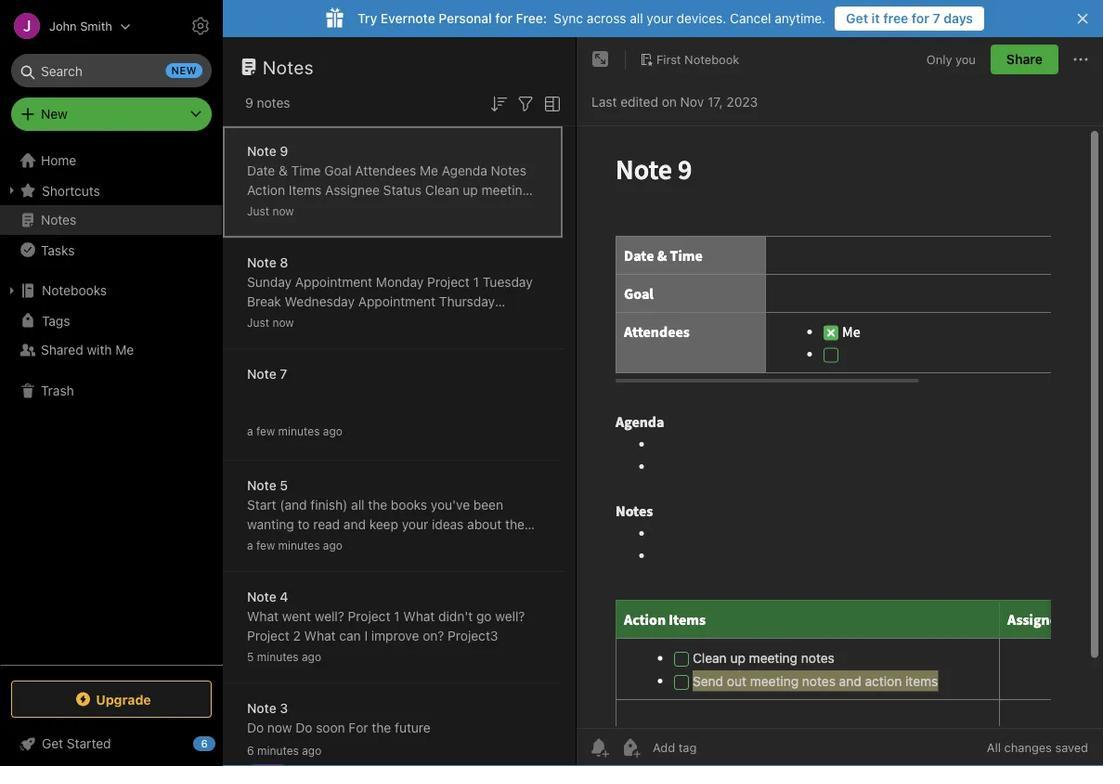 Task type: vqa. For each thing, say whether or not it's contained in the screenshot.
BRAD
no



Task type: locate. For each thing, give the bounding box(es) containing it.
3 right task
[[376, 314, 384, 329]]

a few minutes ago up take
[[247, 539, 343, 552]]

7
[[933, 11, 941, 26], [280, 366, 287, 382]]

1 horizontal spatial for
[[912, 11, 930, 26]]

now left friday
[[273, 316, 294, 329]]

1 for what
[[394, 609, 400, 624]]

items
[[497, 202, 530, 217]]

6
[[201, 738, 208, 750], [247, 745, 254, 758]]

1 up improve
[[394, 609, 400, 624]]

free
[[884, 11, 909, 26]]

5 note from the top
[[247, 589, 277, 605]]

0 horizontal spatial and
[[344, 517, 366, 532]]

1 horizontal spatial 1
[[473, 274, 479, 290]]

1 inside what went well? project 1 what didn't go well? project 2 what can i improve on? project3
[[394, 609, 400, 624]]

get inside help and learning task checklist field
[[42, 736, 63, 752]]

1 vertical spatial a few minutes ago
[[247, 539, 343, 552]]

devices.
[[677, 11, 727, 26]]

2 just from the top
[[247, 316, 269, 329]]

2 a few minutes ago from the top
[[247, 539, 343, 552]]

2 just now from the top
[[247, 316, 294, 329]]

1 vertical spatial me
[[115, 342, 134, 358]]

for left free: on the left
[[495, 11, 513, 26]]

1 horizontal spatial break
[[444, 314, 478, 329]]

action
[[247, 183, 285, 198]]

1 vertical spatial just now
[[247, 316, 294, 329]]

what left can
[[304, 628, 336, 644]]

just now down action
[[247, 205, 294, 218]]

all right finish)
[[351, 497, 365, 513]]

2 for from the left
[[912, 11, 930, 26]]

minutes down 'note 3'
[[257, 745, 299, 758]]

minutes up take
[[278, 539, 320, 552]]

your left devices. in the right top of the page
[[647, 11, 673, 26]]

5 up 'note 3'
[[247, 651, 254, 664]]

now for assignee
[[273, 205, 294, 218]]

1 horizontal spatial well?
[[495, 609, 525, 624]]

4 note from the top
[[247, 478, 277, 493]]

2 inside what went well? project 1 what didn't go well? project 2 what can i improve on? project3
[[293, 628, 301, 644]]

started
[[67, 736, 111, 752]]

2 vertical spatial notes
[[41, 212, 76, 228]]

all changes saved
[[987, 741, 1089, 755]]

all right across
[[630, 11, 643, 26]]

add a reminder image
[[588, 737, 610, 759]]

break
[[247, 294, 281, 309], [444, 314, 478, 329]]

clean
[[425, 183, 459, 198]]

1 just now from the top
[[247, 205, 294, 218]]

1 inside sunday appointment monday project 1 tuesday break wednesday appointment thursday project 2 friday task 3 saturday break
[[473, 274, 479, 290]]

ago up pictu...
[[323, 539, 343, 552]]

now down action
[[273, 205, 294, 218]]

appointment up wednesday
[[295, 274, 373, 290]]

1 vertical spatial all
[[351, 497, 365, 513]]

Account field
[[0, 7, 131, 45]]

notes up tasks
[[41, 212, 76, 228]]

note up sunday
[[247, 255, 277, 270]]

just for sunday appointment monday project 1 tuesday break wednesday appointment thursday project 2 friday task 3 saturday break
[[247, 316, 269, 329]]

what up on?
[[403, 609, 435, 624]]

1 vertical spatial few
[[256, 539, 275, 552]]

0 vertical spatial the
[[368, 497, 388, 513]]

add filters image
[[515, 93, 537, 115]]

2 left friday
[[293, 314, 301, 329]]

1 a few minutes ago from the top
[[247, 425, 343, 438]]

notebooks
[[42, 283, 107, 298]]

note 8
[[247, 255, 288, 270]]

appointment down "monday"
[[358, 294, 436, 309]]

1 horizontal spatial get
[[846, 11, 869, 26]]

2 vertical spatial now
[[267, 720, 292, 736]]

1 vertical spatial 9
[[280, 144, 288, 159]]

0 horizontal spatial meeting
[[341, 202, 390, 217]]

been
[[474, 497, 504, 513]]

meeting up items
[[482, 183, 530, 198]]

6 left click to collapse image
[[201, 738, 208, 750]]

1 vertical spatial and
[[344, 517, 366, 532]]

action
[[456, 202, 493, 217]]

0 horizontal spatial 3
[[280, 701, 288, 716]]

ideas
[[432, 517, 464, 532]]

tasks button
[[0, 235, 222, 265]]

agenda
[[442, 163, 488, 178]]

1 for from the left
[[495, 11, 513, 26]]

6 right click to collapse image
[[247, 745, 254, 758]]

0 vertical spatial a few minutes ago
[[247, 425, 343, 438]]

just down sunday
[[247, 316, 269, 329]]

0 horizontal spatial 1
[[394, 609, 400, 624]]

note down sunday
[[247, 366, 277, 382]]

get it free for 7 days
[[846, 11, 974, 26]]

note 4
[[247, 589, 288, 605]]

date
[[247, 163, 275, 178]]

a down about
[[470, 536, 477, 552]]

0 horizontal spatial 6
[[201, 738, 208, 750]]

1 note from the top
[[247, 144, 277, 159]]

project
[[427, 274, 470, 290], [247, 314, 290, 329], [348, 609, 391, 624], [247, 628, 290, 644]]

0 vertical spatial 1
[[473, 274, 479, 290]]

try evernote personal for free: sync across all your devices. cancel anytime.
[[358, 11, 826, 26]]

0 vertical spatial appointment
[[295, 274, 373, 290]]

break down sunday
[[247, 294, 281, 309]]

appointment
[[295, 274, 373, 290], [358, 294, 436, 309]]

3 note from the top
[[247, 366, 277, 382]]

it
[[872, 11, 880, 26]]

items
[[289, 183, 322, 198]]

0 horizontal spatial break
[[247, 294, 281, 309]]

1 just from the top
[[247, 205, 269, 218]]

0 vertical spatial 9
[[245, 95, 253, 111]]

settings image
[[190, 15, 212, 37]]

do now do soon for the future
[[247, 720, 431, 736]]

the up keep
[[368, 497, 388, 513]]

1 vertical spatial 2
[[293, 628, 301, 644]]

upgrade button
[[11, 681, 212, 718]]

0 vertical spatial get
[[846, 11, 869, 26]]

1 vertical spatial appointment
[[358, 294, 436, 309]]

9 up the note 9
[[245, 95, 253, 111]]

take
[[284, 556, 310, 571]]

1 vertical spatial 3
[[280, 701, 288, 716]]

5 up (and
[[280, 478, 288, 493]]

just now
[[247, 205, 294, 218], [247, 316, 294, 329]]

tree containing home
[[0, 146, 223, 664]]

project down sunday
[[247, 314, 290, 329]]

you
[[956, 52, 976, 66]]

meeting down the assignee
[[341, 202, 390, 217]]

all left in
[[247, 536, 260, 552]]

just now down sunday
[[247, 316, 294, 329]]

2 do from the left
[[296, 720, 313, 736]]

now for project
[[273, 316, 294, 329]]

minutes up note 5
[[278, 425, 320, 438]]

notes up the note 9
[[257, 95, 290, 111]]

note for note 3
[[247, 701, 277, 716]]

physical
[[481, 536, 530, 552]]

time
[[291, 163, 321, 178]]

17,
[[708, 94, 723, 110]]

0 horizontal spatial 5
[[247, 651, 254, 664]]

a up note 5
[[247, 425, 253, 438]]

note
[[247, 144, 277, 159], [247, 255, 277, 270], [247, 366, 277, 382], [247, 478, 277, 493], [247, 589, 277, 605], [247, 701, 277, 716]]

notes inside tree
[[41, 212, 76, 228]]

didn't
[[439, 609, 473, 624]]

me right with
[[115, 342, 134, 358]]

try
[[358, 11, 377, 26]]

just down action
[[247, 205, 269, 218]]

1 vertical spatial now
[[273, 316, 294, 329]]

about
[[467, 517, 502, 532]]

thursday
[[439, 294, 495, 309]]

status
[[383, 183, 422, 198]]

attendees
[[355, 163, 416, 178]]

notes up "9 notes"
[[263, 56, 314, 78]]

Sort options field
[[488, 91, 510, 115]]

2 vertical spatial all
[[247, 536, 260, 552]]

9 up &
[[280, 144, 288, 159]]

now
[[273, 205, 294, 218], [273, 316, 294, 329], [267, 720, 292, 736]]

few up book,
[[256, 539, 275, 552]]

finish)
[[311, 497, 348, 513]]

1 up thursday on the left of the page
[[473, 274, 479, 290]]

7 left days
[[933, 11, 941, 26]]

last
[[592, 94, 617, 110]]

0 vertical spatial 3
[[376, 314, 384, 329]]

and down clean
[[431, 202, 453, 217]]

1 horizontal spatial meeting
[[482, 183, 530, 198]]

get inside get it free for 7 days button
[[846, 11, 869, 26]]

up
[[463, 183, 478, 198]]

7 down wednesday
[[280, 366, 287, 382]]

books
[[391, 497, 427, 513]]

2 down went
[[293, 628, 301, 644]]

1 horizontal spatial 9
[[280, 144, 288, 159]]

0 vertical spatial notes
[[263, 56, 314, 78]]

2 note from the top
[[247, 255, 277, 270]]

0 horizontal spatial do
[[247, 720, 264, 736]]

do left 'soon'
[[296, 720, 313, 736]]

0 horizontal spatial your
[[402, 517, 428, 532]]

click to collapse image
[[216, 732, 230, 754]]

2 2 from the top
[[293, 628, 301, 644]]

tasks
[[41, 242, 75, 258]]

0 horizontal spatial notes
[[41, 212, 76, 228]]

1 horizontal spatial and
[[431, 202, 453, 217]]

a few minutes ago
[[247, 425, 343, 438], [247, 539, 343, 552]]

1 few from the top
[[256, 425, 275, 438]]

what
[[247, 609, 279, 624], [403, 609, 435, 624], [304, 628, 336, 644]]

1 horizontal spatial 3
[[376, 314, 384, 329]]

note for note 5
[[247, 478, 277, 493]]

9
[[245, 95, 253, 111], [280, 144, 288, 159]]

6 for 6
[[201, 738, 208, 750]]

0 horizontal spatial me
[[115, 342, 134, 358]]

3 up 6 minutes ago
[[280, 701, 288, 716]]

note 7
[[247, 366, 287, 382]]

note left 4
[[247, 589, 277, 605]]

0 vertical spatial just now
[[247, 205, 294, 218]]

me
[[420, 163, 438, 178], [115, 342, 134, 358]]

6 inside help and learning task checklist field
[[201, 738, 208, 750]]

1 horizontal spatial 7
[[933, 11, 941, 26]]

1 vertical spatial just
[[247, 316, 269, 329]]

7 inside button
[[933, 11, 941, 26]]

a few minutes ago up note 5
[[247, 425, 343, 438]]

1 vertical spatial notes
[[491, 163, 527, 178]]

now down 'note 3'
[[267, 720, 292, 736]]

1 horizontal spatial do
[[296, 720, 313, 736]]

0 vertical spatial just
[[247, 205, 269, 218]]

2 horizontal spatial what
[[403, 609, 435, 624]]

note up date
[[247, 144, 277, 159]]

the right for
[[372, 720, 391, 736]]

0 horizontal spatial well?
[[315, 609, 345, 624]]

just
[[247, 205, 269, 218], [247, 316, 269, 329]]

0 horizontal spatial for
[[495, 11, 513, 26]]

notes up items
[[491, 163, 527, 178]]

0 vertical spatial and
[[431, 202, 453, 217]]

me up clean
[[420, 163, 438, 178]]

and up tip:
[[344, 517, 366, 532]]

for inside button
[[912, 11, 930, 26]]

saved
[[1056, 741, 1089, 755]]

0 vertical spatial 5
[[280, 478, 288, 493]]

your
[[647, 11, 673, 26], [402, 517, 428, 532]]

Add tag field
[[651, 740, 791, 756]]

cancel
[[730, 11, 771, 26]]

0 vertical spatial 2
[[293, 314, 301, 329]]

few up note 5
[[256, 425, 275, 438]]

tree
[[0, 146, 223, 664]]

1 horizontal spatial your
[[647, 11, 673, 26]]

note up 6 minutes ago
[[247, 701, 277, 716]]

your down books
[[402, 517, 428, 532]]

project3
[[448, 628, 498, 644]]

5
[[280, 478, 288, 493], [247, 651, 254, 664]]

1 vertical spatial your
[[402, 517, 428, 532]]

break down thursday on the left of the page
[[444, 314, 478, 329]]

date & time goal attendees me agenda notes action items assignee status clean up meeting notes send out meeting notes and action items
[[247, 163, 530, 217]]

friday
[[304, 314, 341, 329]]

1 vertical spatial 7
[[280, 366, 287, 382]]

0 horizontal spatial all
[[247, 536, 260, 552]]

tuesday
[[483, 274, 533, 290]]

sync
[[554, 11, 583, 26]]

wanting
[[247, 517, 294, 532]]

reading
[[422, 536, 467, 552]]

note up start
[[247, 478, 277, 493]]

well? right go
[[495, 609, 525, 624]]

1 vertical spatial break
[[444, 314, 478, 329]]

0 vertical spatial 7
[[933, 11, 941, 26]]

well? up can
[[315, 609, 345, 624]]

1 vertical spatial 1
[[394, 609, 400, 624]]

do down 'note 3'
[[247, 720, 264, 736]]

notes link
[[0, 205, 222, 235]]

get left started
[[42, 736, 63, 752]]

0 horizontal spatial 9
[[245, 95, 253, 111]]

get left it
[[846, 11, 869, 26]]

1 horizontal spatial me
[[420, 163, 438, 178]]

notes down status
[[394, 202, 427, 217]]

0 vertical spatial now
[[273, 205, 294, 218]]

saturday
[[387, 314, 440, 329]]

well?
[[315, 609, 345, 624], [495, 609, 525, 624]]

a inside start (and finish) all the books you've been wanting to read and keep your ideas about them all in one place. tip: if you're reading a physical book, take pictu...
[[470, 536, 477, 552]]

project up i
[[348, 609, 391, 624]]

what down note 4
[[247, 609, 279, 624]]

1 2 from the top
[[293, 314, 301, 329]]

note for note 7
[[247, 366, 277, 382]]

first
[[657, 52, 681, 66]]

6 note from the top
[[247, 701, 277, 716]]

2 horizontal spatial all
[[630, 11, 643, 26]]

go
[[477, 609, 492, 624]]

evernote
[[381, 11, 435, 26]]

1 for tuesday
[[473, 274, 479, 290]]

1 horizontal spatial 6
[[247, 745, 254, 758]]

1 vertical spatial get
[[42, 736, 63, 752]]

2 horizontal spatial notes
[[491, 163, 527, 178]]

0 vertical spatial me
[[420, 163, 438, 178]]

me inside tree
[[115, 342, 134, 358]]

0 horizontal spatial get
[[42, 736, 63, 752]]

0 vertical spatial few
[[256, 425, 275, 438]]

0 vertical spatial break
[[247, 294, 281, 309]]

for right free
[[912, 11, 930, 26]]

tip:
[[343, 536, 366, 552]]



Task type: describe. For each thing, give the bounding box(es) containing it.
to
[[298, 517, 310, 532]]

1 horizontal spatial 5
[[280, 478, 288, 493]]

future
[[395, 720, 431, 736]]

with
[[87, 342, 112, 358]]

just now for sunday appointment monday project 1 tuesday break wednesday appointment thursday project 2 friday task 3 saturday break
[[247, 316, 294, 329]]

get for get started
[[42, 736, 63, 752]]

shared with me link
[[0, 335, 222, 365]]

new
[[171, 65, 197, 77]]

personal
[[439, 11, 492, 26]]

book,
[[247, 556, 281, 571]]

expand notebooks image
[[5, 283, 20, 298]]

only
[[927, 52, 953, 66]]

and inside start (and finish) all the books you've been wanting to read and keep your ideas about them all in one place. tip: if you're reading a physical book, take pictu...
[[344, 517, 366, 532]]

improve
[[371, 628, 419, 644]]

in
[[264, 536, 274, 552]]

place.
[[304, 536, 340, 552]]

only you
[[927, 52, 976, 66]]

share
[[1007, 52, 1043, 67]]

you've
[[431, 497, 470, 513]]

shared with me
[[41, 342, 134, 358]]

get for get it free for 7 days
[[846, 11, 869, 26]]

for
[[349, 720, 368, 736]]

note for note 4
[[247, 589, 277, 605]]

assignee
[[325, 183, 380, 198]]

1 vertical spatial meeting
[[341, 202, 390, 217]]

note 3
[[247, 701, 288, 716]]

1 horizontal spatial what
[[304, 628, 336, 644]]

for for 7
[[912, 11, 930, 26]]

a left in
[[247, 539, 253, 552]]

add tag image
[[620, 737, 642, 759]]

2 few from the top
[[256, 539, 275, 552]]

5 minutes ago
[[247, 651, 321, 664]]

task
[[345, 314, 372, 329]]

nov
[[681, 94, 704, 110]]

0 horizontal spatial what
[[247, 609, 279, 624]]

trash
[[41, 383, 74, 399]]

shortcuts button
[[0, 176, 222, 205]]

More actions field
[[1070, 45, 1092, 74]]

ago down went
[[302, 651, 321, 664]]

new search field
[[24, 54, 203, 87]]

and inside date & time goal attendees me agenda notes action items assignee status clean up meeting notes send out meeting notes and action items
[[431, 202, 453, 217]]

goal
[[324, 163, 352, 178]]

new
[[41, 106, 68, 122]]

1 well? from the left
[[315, 609, 345, 624]]

0 vertical spatial your
[[647, 11, 673, 26]]

1 do from the left
[[247, 720, 264, 736]]

changes
[[1005, 741, 1052, 755]]

project up 5 minutes ago
[[247, 628, 290, 644]]

edited
[[621, 94, 659, 110]]

start
[[247, 497, 276, 513]]

shortcuts
[[42, 183, 100, 198]]

on?
[[423, 628, 444, 644]]

0 vertical spatial all
[[630, 11, 643, 26]]

start (and finish) all the books you've been wanting to read and keep your ideas about them all in one place. tip: if you're reading a physical book, take pictu...
[[247, 497, 536, 571]]

notes down action
[[247, 202, 281, 217]]

out
[[318, 202, 338, 217]]

just now for date & time goal attendees me agenda notes action items assignee status clean up meeting notes send out meeting notes and action items
[[247, 205, 294, 218]]

tags
[[42, 313, 70, 328]]

4
[[280, 589, 288, 605]]

you're
[[381, 536, 418, 552]]

trash link
[[0, 376, 222, 406]]

get it free for 7 days button
[[835, 7, 985, 31]]

note 9
[[247, 144, 288, 159]]

note window element
[[577, 37, 1104, 766]]

0 horizontal spatial 7
[[280, 366, 287, 382]]

1 horizontal spatial all
[[351, 497, 365, 513]]

Search text field
[[24, 54, 199, 87]]

2 well? from the left
[[495, 609, 525, 624]]

across
[[587, 11, 627, 26]]

your inside start (and finish) all the books you've been wanting to read and keep your ideas about them all in one place. tip: if you're reading a physical book, take pictu...
[[402, 517, 428, 532]]

more actions image
[[1070, 48, 1092, 71]]

1 vertical spatial the
[[372, 720, 391, 736]]

minutes down went
[[257, 651, 299, 664]]

last edited on nov 17, 2023
[[592, 94, 758, 110]]

soon
[[316, 720, 345, 736]]

went
[[282, 609, 311, 624]]

days
[[944, 11, 974, 26]]

monday
[[376, 274, 424, 290]]

anytime.
[[775, 11, 826, 26]]

ago up finish)
[[323, 425, 343, 438]]

pictu...
[[313, 556, 355, 571]]

(and
[[280, 497, 307, 513]]

keep
[[369, 517, 398, 532]]

for for free:
[[495, 11, 513, 26]]

them
[[505, 517, 536, 532]]

note 5
[[247, 478, 288, 493]]

note for note 8
[[247, 255, 277, 270]]

note for note 9
[[247, 144, 277, 159]]

0 vertical spatial meeting
[[482, 183, 530, 198]]

first notebook
[[657, 52, 740, 66]]

smith
[[80, 19, 112, 33]]

get started
[[42, 736, 111, 752]]

6 for 6 minutes ago
[[247, 745, 254, 758]]

View options field
[[537, 91, 564, 115]]

all
[[987, 741, 1001, 755]]

3 inside sunday appointment monday project 1 tuesday break wednesday appointment thursday project 2 friday task 3 saturday break
[[376, 314, 384, 329]]

if
[[370, 536, 377, 552]]

john
[[49, 19, 77, 33]]

the inside start (and finish) all the books you've been wanting to read and keep your ideas about them all in one place. tip: if you're reading a physical book, take pictu...
[[368, 497, 388, 513]]

john smith
[[49, 19, 112, 33]]

Help and Learning task checklist field
[[0, 729, 223, 759]]

ago down 'soon'
[[302, 745, 322, 758]]

new button
[[11, 98, 212, 131]]

1 vertical spatial 5
[[247, 651, 254, 664]]

2 inside sunday appointment monday project 1 tuesday break wednesday appointment thursday project 2 friday task 3 saturday break
[[293, 314, 301, 329]]

wednesday
[[285, 294, 355, 309]]

free:
[[516, 11, 547, 26]]

1 horizontal spatial notes
[[263, 56, 314, 78]]

project up thursday on the left of the page
[[427, 274, 470, 290]]

home
[[41, 153, 76, 168]]

me inside date & time goal attendees me agenda notes action items assignee status clean up meeting notes send out meeting notes and action items
[[420, 163, 438, 178]]

i
[[365, 628, 368, 644]]

Note Editor text field
[[577, 126, 1104, 728]]

on
[[662, 94, 677, 110]]

expand note image
[[590, 48, 612, 71]]

share button
[[991, 45, 1059, 74]]

sunday appointment monday project 1 tuesday break wednesday appointment thursday project 2 friday task 3 saturday break
[[247, 274, 533, 329]]

notes inside date & time goal attendees me agenda notes action items assignee status clean up meeting notes send out meeting notes and action items
[[491, 163, 527, 178]]

Add filters field
[[515, 91, 537, 115]]

just for date & time goal attendees me agenda notes action items assignee status clean up meeting notes send out meeting notes and action items
[[247, 205, 269, 218]]

8
[[280, 255, 288, 270]]

what went well? project 1 what didn't go well? project 2 what can i improve on? project3
[[247, 609, 525, 644]]

sunday
[[247, 274, 292, 290]]

notebook
[[685, 52, 740, 66]]

send
[[284, 202, 315, 217]]



